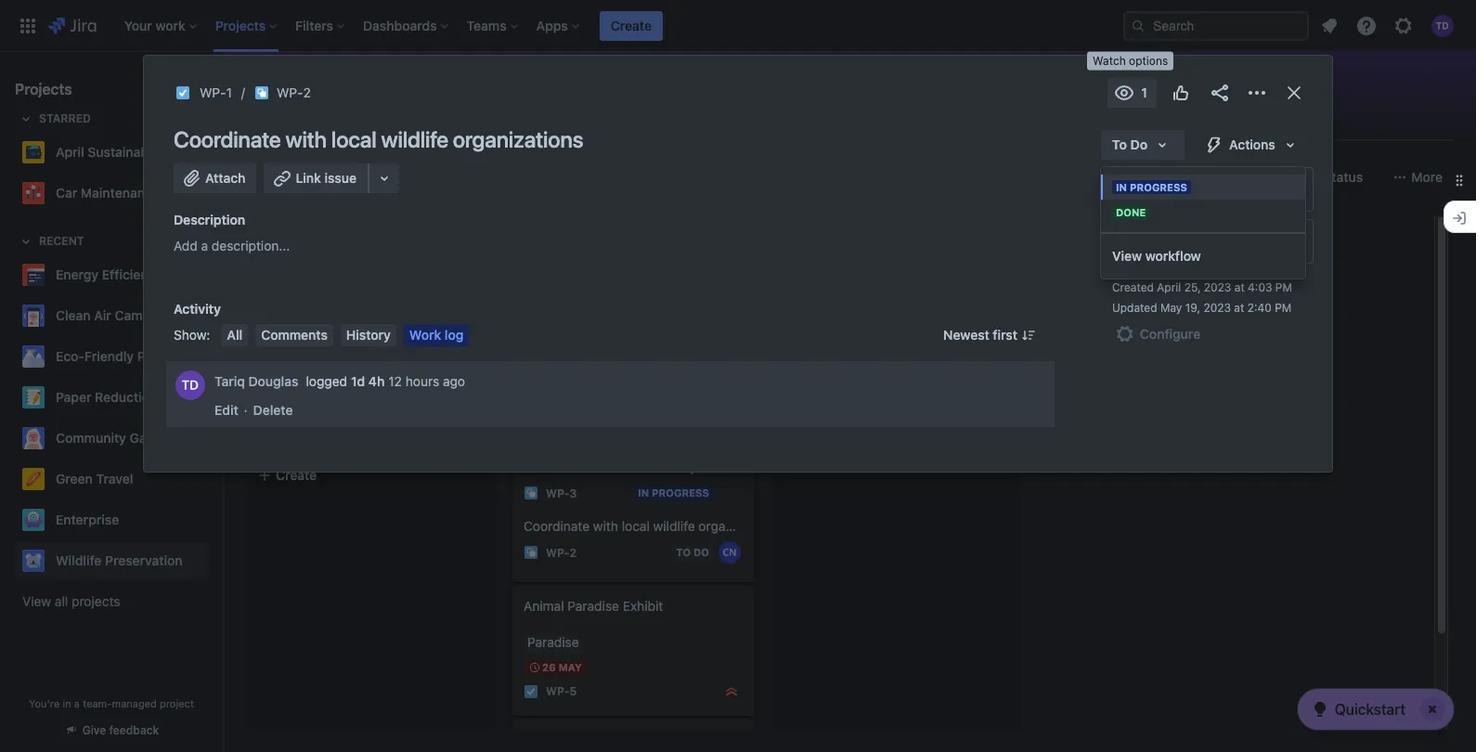 Task type: describe. For each thing, give the bounding box(es) containing it.
wp-4
[[284, 316, 315, 330]]

eco-friendly packaging
[[56, 348, 201, 364]]

rule
[[1230, 234, 1253, 248]]

travel
[[96, 471, 133, 487]]

1 vertical spatial coordinate
[[524, 518, 590, 534]]

green travel
[[56, 471, 133, 487]]

do inside dropdown button
[[1131, 136, 1148, 152]]

1 vertical spatial progress
[[652, 487, 709, 499]]

community garden
[[56, 430, 174, 446]]

newest first button
[[932, 324, 1047, 346]]

wp-2 link inside coordinate with local wildlife organizations dialog
[[277, 82, 311, 104]]

highest image
[[724, 684, 739, 699]]

logged
[[306, 373, 347, 389]]

managed
[[112, 697, 157, 709]]

give feedback button
[[53, 715, 170, 746]]

watch
[[1093, 54, 1126, 68]]

green
[[56, 471, 93, 487]]

30 jun
[[280, 400, 319, 412]]

automation
[[1113, 233, 1186, 249]]

wp-4 link
[[284, 315, 315, 331]]

1 vertical spatial coordinate with local wildlife organizations
[[524, 518, 779, 534]]

eco-
[[56, 348, 84, 364]]

watch options tooltip
[[1087, 52, 1174, 70]]

give feedback
[[82, 723, 159, 737]]

19,
[[1186, 301, 1201, 315]]

1 vertical spatial to
[[265, 230, 279, 242]]

link issue
[[296, 170, 357, 186]]

3
[[570, 486, 577, 500]]

in inside dialog
[[1116, 181, 1127, 193]]

2 2023 from the top
[[1204, 301, 1231, 315]]

you're in a team-managed project
[[29, 697, 194, 709]]

summary link
[[245, 108, 311, 141]]

delete button
[[253, 401, 293, 420]]

1 vertical spatial to do
[[265, 230, 298, 242]]

details element
[[1101, 167, 1314, 212]]

wp- for wp-5 link
[[546, 685, 570, 699]]

menu bar inside coordinate with local wildlife organizations dialog
[[218, 324, 473, 346]]

1 horizontal spatial wp-2
[[546, 546, 577, 560]]

loss
[[367, 363, 391, 379]]

calendar link
[[429, 108, 492, 141]]

preservation inside "link"
[[105, 552, 183, 568]]

wp- for 'wp-6' link
[[284, 424, 308, 438]]

wp-3
[[546, 486, 577, 500]]

created april 25, 2023 at 4:03 pm updated may 19, 2023 at 2:40 pm
[[1112, 280, 1293, 315]]

10
[[542, 348, 555, 360]]

energy efficiency link
[[15, 256, 201, 293]]

starred
[[39, 111, 91, 125]]

exhibit
[[623, 598, 663, 614]]

0 horizontal spatial a
[[74, 697, 80, 709]]

add
[[174, 238, 198, 253]]

all
[[55, 593, 68, 609]]

task image for wp-4
[[262, 316, 277, 331]]

1 pm from the top
[[1276, 280, 1293, 294]]

1 vertical spatial wildlife
[[653, 518, 695, 534]]

dismiss quickstart image
[[1418, 695, 1448, 724]]

paper reduction
[[56, 389, 157, 405]]

0 horizontal spatial in
[[638, 487, 649, 499]]

recent
[[39, 234, 84, 248]]

work log
[[409, 327, 464, 343]]

may inside created april 25, 2023 at 4:03 pm updated may 19, 2023 at 2:40 pm
[[1161, 301, 1182, 315]]

1 horizontal spatial with
[[593, 518, 618, 534]]

1 vertical spatial organizations
[[699, 518, 779, 534]]

history
[[346, 327, 391, 343]]

create button inside primary element
[[600, 11, 663, 40]]

4h
[[369, 373, 385, 389]]

hours
[[406, 373, 439, 389]]

visit a local animal sanctuary
[[524, 459, 697, 475]]

4:03
[[1248, 280, 1273, 294]]

newest
[[944, 327, 990, 343]]

local inside dialog
[[331, 126, 377, 152]]

automation element
[[1101, 219, 1314, 264]]

wp- for wp-4 link in the left top of the page
[[284, 316, 308, 330]]

task image
[[262, 423, 277, 438]]

activity
[[174, 301, 221, 317]]

reducing
[[262, 363, 318, 379]]

1 horizontal spatial preservation
[[360, 76, 485, 102]]

view for view all projects
[[22, 593, 51, 609]]

progress inside coordinate with local wildlife organizations dialog
[[1130, 181, 1188, 193]]

log
[[445, 327, 464, 343]]

clean air campaign
[[56, 307, 177, 323]]

1 2023 from the top
[[1204, 280, 1232, 294]]

view all projects
[[22, 593, 120, 609]]

wp- for wp-3 link
[[546, 486, 570, 500]]

4
[[308, 316, 315, 330]]

all button
[[221, 324, 248, 346]]

newest first image
[[1021, 328, 1036, 343]]

wp-5
[[546, 685, 577, 699]]

primary element
[[11, 0, 1124, 52]]

task image for wp-5
[[524, 684, 539, 699]]

local for wp-3
[[564, 459, 592, 475]]

25,
[[1184, 280, 1201, 294]]

1 vertical spatial do
[[282, 230, 298, 242]]

view all projects link
[[15, 585, 208, 618]]

2 vertical spatial to
[[676, 546, 691, 558]]

garden
[[130, 430, 174, 446]]

0 horizontal spatial april
[[56, 144, 84, 160]]

view for view workflow
[[1112, 248, 1142, 264]]

10 jun
[[542, 348, 579, 360]]

26
[[542, 661, 556, 673]]

1d
[[351, 373, 365, 389]]

list link
[[385, 108, 414, 141]]

show:
[[174, 327, 210, 343]]

forms
[[585, 116, 623, 132]]

1 horizontal spatial do
[[694, 546, 709, 558]]

sustainability
[[88, 144, 171, 160]]

share image
[[1209, 82, 1231, 104]]

april sustainability link
[[15, 134, 201, 171]]

collapse starred projects image
[[15, 108, 37, 130]]

sanctuary
[[638, 459, 697, 475]]

board
[[330, 116, 366, 132]]

attach button
[[174, 163, 257, 193]]

summary
[[249, 116, 307, 132]]

actions image
[[1246, 82, 1268, 104]]

community
[[56, 430, 126, 446]]

animal
[[524, 598, 564, 614]]



Task type: locate. For each thing, give the bounding box(es) containing it.
0 vertical spatial may
[[1161, 301, 1182, 315]]

1 horizontal spatial april
[[1157, 280, 1181, 294]]

1 vertical spatial 2
[[570, 546, 577, 560]]

2 inside coordinate with local wildlife organizations dialog
[[303, 84, 311, 100]]

organizations inside coordinate with local wildlife organizations dialog
[[453, 126, 583, 152]]

2 at from the top
[[1234, 301, 1245, 315]]

2 for right the wp-2 link
[[570, 546, 577, 560]]

local up issue
[[331, 126, 377, 152]]

may left 19,
[[1161, 301, 1182, 315]]

team-
[[83, 697, 112, 709]]

1 horizontal spatial jun
[[557, 348, 579, 360]]

coordinate with local wildlife organizations inside dialog
[[174, 126, 583, 152]]

1 vertical spatial 2023
[[1204, 301, 1231, 315]]

to do button
[[1101, 130, 1185, 160]]

1 horizontal spatial coordinate
[[524, 518, 590, 534]]

wildlife up the "view all projects"
[[56, 552, 102, 568]]

check image
[[1309, 698, 1331, 721]]

to do up details
[[1112, 136, 1148, 152]]

0 vertical spatial sub task image
[[524, 486, 539, 501]]

1 vertical spatial wildlife preservation
[[56, 552, 183, 568]]

1 vertical spatial at
[[1234, 301, 1245, 315]]

at left the 4:03
[[1235, 280, 1245, 294]]

jun right 10
[[557, 348, 579, 360]]

friendly
[[84, 348, 134, 364]]

coordinate
[[174, 126, 281, 152], [524, 518, 590, 534]]

enterprise link
[[15, 501, 201, 539]]

cara nguyen image
[[719, 542, 741, 564]]

do up details
[[1131, 136, 1148, 152]]

10 june 2023 image
[[527, 347, 542, 362], [527, 347, 542, 362]]

april down starred
[[56, 144, 84, 160]]

you're
[[29, 697, 60, 709]]

workflow
[[1146, 248, 1201, 264]]

Search field
[[1124, 11, 1309, 40]]

a right add
[[201, 238, 208, 253]]

0 vertical spatial 2
[[303, 84, 311, 100]]

a right visit
[[553, 459, 560, 475]]

to do down link
[[265, 230, 298, 242]]

pm right the 4:03
[[1276, 280, 1293, 294]]

jun for 30 jun
[[297, 400, 319, 412]]

car
[[56, 185, 77, 201]]

do down link
[[282, 230, 298, 242]]

1 vertical spatial may
[[559, 661, 582, 673]]

2 vertical spatial to do
[[676, 546, 709, 558]]

0 horizontal spatial wildlife preservation
[[56, 552, 183, 568]]

project
[[160, 697, 194, 709]]

education
[[163, 185, 224, 201]]

to up details
[[1112, 136, 1127, 152]]

0 vertical spatial wildlife preservation
[[282, 76, 485, 102]]

view
[[1112, 248, 1142, 264], [22, 593, 51, 609]]

vote options: no one has voted for this issue yet. image
[[1170, 82, 1192, 104]]

coordinate down wp-3 link
[[524, 518, 590, 534]]

edit
[[214, 402, 238, 418]]

2 horizontal spatial to do
[[1112, 136, 1148, 152]]

jun for 10 jun
[[557, 348, 579, 360]]

updated
[[1112, 301, 1158, 315]]

0 horizontal spatial create
[[276, 467, 317, 483]]

wp-2
[[277, 84, 311, 100], [546, 546, 577, 560]]

newest first
[[944, 327, 1018, 343]]

preservation up list at the top left of the page
[[360, 76, 485, 102]]

1 horizontal spatial to
[[676, 546, 691, 558]]

tab list containing board
[[234, 108, 1465, 141]]

wildlife right the board
[[381, 126, 448, 152]]

0 horizontal spatial with
[[285, 126, 327, 152]]

list
[[388, 116, 411, 132]]

reducing habitat loss
[[262, 363, 391, 379]]

comments button
[[256, 324, 333, 346]]

2:40
[[1248, 301, 1272, 315]]

animal
[[595, 459, 634, 475]]

1 horizontal spatial wildlife
[[653, 518, 695, 534]]

at left "2:40"
[[1234, 301, 1245, 315]]

0 vertical spatial wildlife
[[381, 126, 448, 152]]

1 vertical spatial pm
[[1275, 301, 1292, 315]]

0 vertical spatial wildlife
[[282, 76, 356, 102]]

details
[[1113, 181, 1157, 197]]

0 vertical spatial coordinate
[[174, 126, 281, 152]]

close image
[[1283, 82, 1306, 104]]

link issue button
[[264, 163, 370, 193]]

maintenance
[[81, 185, 160, 201]]

1 vertical spatial local
[[564, 459, 592, 475]]

0 horizontal spatial organizations
[[453, 126, 583, 152]]

issue
[[325, 170, 357, 186]]

to left cara nguyen image
[[676, 546, 691, 558]]

with inside dialog
[[285, 126, 327, 152]]

coordinate up the attach
[[174, 126, 281, 152]]

car maintenance education link
[[15, 175, 224, 212]]

0 vertical spatial in progress
[[1116, 181, 1188, 193]]

progress up the done
[[1130, 181, 1188, 193]]

a for visit
[[553, 459, 560, 475]]

task image left wp-4 link in the left top of the page
[[262, 316, 277, 331]]

2 sub task image from the top
[[524, 545, 539, 560]]

enterprise
[[56, 512, 119, 527]]

do left cara nguyen image
[[694, 546, 709, 558]]

to down link issue button
[[265, 230, 279, 242]]

in up the done
[[1116, 181, 1127, 193]]

coordinate with local wildlife organizations down sanctuary
[[524, 518, 779, 534]]

wp-3 link
[[546, 485, 577, 501]]

to inside dropdown button
[[1112, 136, 1127, 152]]

2 vertical spatial do
[[694, 546, 709, 558]]

in progress up the done
[[1116, 181, 1188, 193]]

1 horizontal spatial create
[[611, 17, 652, 33]]

coordinate inside dialog
[[174, 126, 281, 152]]

1 vertical spatial in progress
[[638, 487, 709, 499]]

work log button
[[404, 324, 469, 346]]

to do left cara nguyen image
[[676, 546, 709, 558]]

2 horizontal spatial do
[[1131, 136, 1148, 152]]

in progress down sanctuary
[[638, 487, 709, 499]]

wildlife preservation inside "link"
[[56, 552, 183, 568]]

wildlife inside dialog
[[381, 126, 448, 152]]

attach
[[205, 170, 246, 186]]

view inside button
[[1112, 248, 1142, 264]]

1 vertical spatial in
[[638, 487, 649, 499]]

1 horizontal spatial may
[[1161, 301, 1182, 315]]

to do
[[1112, 136, 1148, 152], [265, 230, 298, 242], [676, 546, 709, 558]]

may right 26
[[559, 661, 582, 673]]

may
[[1161, 301, 1182, 315], [559, 661, 582, 673]]

add a description...
[[174, 238, 290, 253]]

quickstart button
[[1298, 689, 1454, 730]]

0 vertical spatial do
[[1131, 136, 1148, 152]]

sub task image for coordinate with local wildlife organizations
[[524, 545, 539, 560]]

0 vertical spatial coordinate with local wildlife organizations
[[174, 126, 583, 152]]

1 vertical spatial create
[[276, 467, 317, 483]]

2 horizontal spatial local
[[622, 518, 650, 534]]

link
[[296, 170, 321, 186]]

wildlife inside wildlife preservation "link"
[[56, 552, 102, 568]]

local for wp-2
[[622, 518, 650, 534]]

2 horizontal spatial a
[[553, 459, 560, 475]]

0 vertical spatial in
[[1116, 181, 1127, 193]]

26 may
[[542, 661, 582, 673]]

options
[[1129, 54, 1168, 68]]

a right in
[[74, 697, 80, 709]]

wp- for wp-1 'link'
[[200, 84, 226, 100]]

1 horizontal spatial create button
[[600, 11, 663, 40]]

preservation up view all projects link
[[105, 552, 183, 568]]

1 vertical spatial april
[[1157, 280, 1181, 294]]

1 at from the top
[[1235, 280, 1245, 294]]

0 horizontal spatial view
[[22, 593, 51, 609]]

high image
[[462, 423, 477, 438]]

sub task image
[[524, 486, 539, 501], [524, 545, 539, 560]]

wildlife up the board
[[282, 76, 356, 102]]

sub task image for visit a local animal sanctuary
[[524, 486, 539, 501]]

sub task image down visit
[[524, 486, 539, 501]]

search image
[[1131, 18, 1146, 33]]

calendar
[[433, 116, 488, 132]]

2 up summary
[[303, 84, 311, 100]]

0 vertical spatial task image
[[262, 316, 277, 331]]

1 vertical spatial task image
[[524, 684, 539, 699]]

in progress inside coordinate with local wildlife organizations dialog
[[1116, 181, 1188, 193]]

tab list
[[234, 108, 1465, 141]]

2023 right "25," in the top right of the page
[[1204, 280, 1232, 294]]

1 sub task image from the top
[[524, 486, 539, 501]]

wp-1 link
[[200, 82, 232, 104]]

all
[[227, 327, 243, 343]]

projects
[[15, 81, 72, 97]]

view up created
[[1112, 248, 1142, 264]]

1 horizontal spatial in
[[1116, 181, 1127, 193]]

jun right 30
[[297, 400, 319, 412]]

rule executions
[[1230, 234, 1313, 248]]

1 horizontal spatial view
[[1112, 248, 1142, 264]]

payton hansen image
[[719, 371, 741, 394]]

wp-2 link up animal
[[546, 545, 577, 561]]

menu bar containing all
[[218, 324, 473, 346]]

0 vertical spatial to
[[1112, 136, 1127, 152]]

wp-2 up summary
[[277, 84, 311, 100]]

paper reduction link
[[15, 379, 201, 416]]

forms link
[[581, 108, 627, 141]]

efficiency
[[102, 266, 163, 282]]

1 vertical spatial a
[[553, 459, 560, 475]]

sub task image up animal
[[524, 545, 539, 560]]

0 vertical spatial preservation
[[360, 76, 485, 102]]

0 vertical spatial jun
[[557, 348, 579, 360]]

0 horizontal spatial 2
[[303, 84, 311, 100]]

timeline
[[510, 116, 562, 132]]

april inside created april 25, 2023 at 4:03 pm updated may 19, 2023 at 2:40 pm
[[1157, 280, 1181, 294]]

in
[[63, 697, 71, 709]]

create banner
[[0, 0, 1476, 52]]

packaging
[[137, 348, 201, 364]]

description...
[[212, 238, 290, 253]]

0 horizontal spatial may
[[559, 661, 582, 673]]

0 horizontal spatial wildlife
[[381, 126, 448, 152]]

wp-6 link
[[284, 423, 315, 439]]

Search board text field
[[247, 164, 388, 190]]

in down sanctuary
[[638, 487, 649, 499]]

0 horizontal spatial create button
[[246, 459, 497, 492]]

medium image
[[462, 316, 477, 331]]

timeline link
[[507, 108, 566, 141]]

task image
[[262, 316, 277, 331], [524, 684, 539, 699]]

0 horizontal spatial progress
[[652, 487, 709, 499]]

0 horizontal spatial preservation
[[105, 552, 183, 568]]

0 horizontal spatial jun
[[297, 400, 319, 412]]

give
[[82, 723, 106, 737]]

0 horizontal spatial to
[[265, 230, 279, 242]]

energy efficiency
[[56, 266, 163, 282]]

coordinate with local wildlife organizations up issue
[[174, 126, 583, 152]]

1 horizontal spatial 2
[[570, 546, 577, 560]]

clean
[[56, 307, 91, 323]]

2023 right 19,
[[1204, 301, 1231, 315]]

wp-2 inside coordinate with local wildlife organizations dialog
[[277, 84, 311, 100]]

task image left wp-5 link
[[524, 684, 539, 699]]

wildlife preservation
[[282, 76, 485, 102], [56, 552, 183, 568]]

0 vertical spatial pm
[[1276, 280, 1293, 294]]

clean air campaign link
[[15, 297, 201, 334]]

0 vertical spatial at
[[1235, 280, 1245, 294]]

a inside coordinate with local wildlife organizations dialog
[[201, 238, 208, 253]]

1 horizontal spatial to do
[[676, 546, 709, 558]]

view workflow
[[1112, 248, 1201, 264]]

0 horizontal spatial wp-2 link
[[277, 82, 311, 104]]

paradise
[[568, 598, 619, 614]]

with
[[285, 126, 327, 152], [593, 518, 618, 534]]

1 vertical spatial wildlife
[[56, 552, 102, 568]]

collapse recent projects image
[[15, 230, 37, 253]]

2 vertical spatial a
[[74, 697, 80, 709]]

preservation
[[360, 76, 485, 102], [105, 552, 183, 568]]

executions
[[1256, 234, 1313, 248]]

1 horizontal spatial in progress
[[1116, 181, 1188, 193]]

0 vertical spatial organizations
[[453, 126, 583, 152]]

1 vertical spatial sub task image
[[524, 545, 539, 560]]

logged 1d 4h 12 hours ago
[[306, 373, 465, 389]]

0 vertical spatial 2023
[[1204, 280, 1232, 294]]

30 june 2023 image
[[266, 399, 280, 414]]

local up "3"
[[564, 459, 592, 475]]

0 horizontal spatial wildlife
[[56, 552, 102, 568]]

1 horizontal spatial wildlife
[[282, 76, 356, 102]]

feedback
[[109, 723, 159, 737]]

wildlife down sanctuary
[[653, 518, 695, 534]]

26 may 2023 image
[[527, 660, 542, 675], [527, 660, 542, 675]]

quickstart
[[1335, 701, 1406, 718]]

0 vertical spatial wp-2 link
[[277, 82, 311, 104]]

0 vertical spatial view
[[1112, 248, 1142, 264]]

0 horizontal spatial to do
[[265, 230, 298, 242]]

30 june 2023 image
[[266, 399, 280, 414]]

progress down sanctuary
[[652, 487, 709, 499]]

with down visit a local animal sanctuary
[[593, 518, 618, 534]]

0 vertical spatial a
[[201, 238, 208, 253]]

with up link
[[285, 126, 327, 152]]

0 vertical spatial progress
[[1130, 181, 1188, 193]]

in
[[1116, 181, 1127, 193], [638, 487, 649, 499]]

menu bar
[[218, 324, 473, 346]]

pm right "2:40"
[[1275, 301, 1292, 315]]

a for add
[[201, 238, 208, 253]]

0 vertical spatial local
[[331, 126, 377, 152]]

0 vertical spatial create button
[[600, 11, 663, 40]]

wildlife preservation up list at the top left of the page
[[282, 76, 485, 102]]

wildlife preservation down enterprise link at left bottom
[[56, 552, 183, 568]]

april left "25," in the top right of the page
[[1157, 280, 1181, 294]]

1 horizontal spatial wildlife preservation
[[282, 76, 485, 102]]

0 horizontal spatial in progress
[[638, 487, 709, 499]]

work
[[409, 327, 441, 343]]

create
[[611, 17, 652, 33], [276, 467, 317, 483]]

view workflow button
[[1101, 234, 1306, 279]]

community garden link
[[15, 420, 201, 457]]

2 for the wp-2 link inside the coordinate with local wildlife organizations dialog
[[303, 84, 311, 100]]

local down animal
[[622, 518, 650, 534]]

a
[[201, 238, 208, 253], [553, 459, 560, 475], [74, 697, 80, 709]]

to do inside to do dropdown button
[[1112, 136, 1148, 152]]

first
[[993, 327, 1018, 343]]

coordinate with local wildlife organizations dialog
[[144, 56, 1332, 472]]

wp-2 up animal
[[546, 546, 577, 560]]

0 horizontal spatial do
[[282, 230, 298, 242]]

wp-2 link up summary
[[277, 82, 311, 104]]

2 pm from the top
[[1275, 301, 1292, 315]]

pm
[[1276, 280, 1293, 294], [1275, 301, 1292, 315]]

0 horizontal spatial coordinate
[[174, 126, 281, 152]]

jira image
[[48, 14, 96, 37], [48, 14, 96, 37]]

history button
[[341, 324, 396, 346]]

0 horizontal spatial local
[[331, 126, 377, 152]]

1 vertical spatial wp-2 link
[[546, 545, 577, 561]]

wp- inside 'link'
[[200, 84, 226, 100]]

energy
[[56, 266, 99, 282]]

1 horizontal spatial organizations
[[699, 518, 779, 534]]

wp-1
[[200, 84, 232, 100]]

2 up animal paradise exhibit in the left of the page
[[570, 546, 577, 560]]

view left all
[[22, 593, 51, 609]]

5
[[570, 685, 577, 699]]

create inside primary element
[[611, 17, 652, 33]]

1 horizontal spatial wp-2 link
[[546, 545, 577, 561]]



Task type: vqa. For each thing, say whether or not it's contained in the screenshot.
"Organize Wildlife Habitat Restoration Event" at bottom
no



